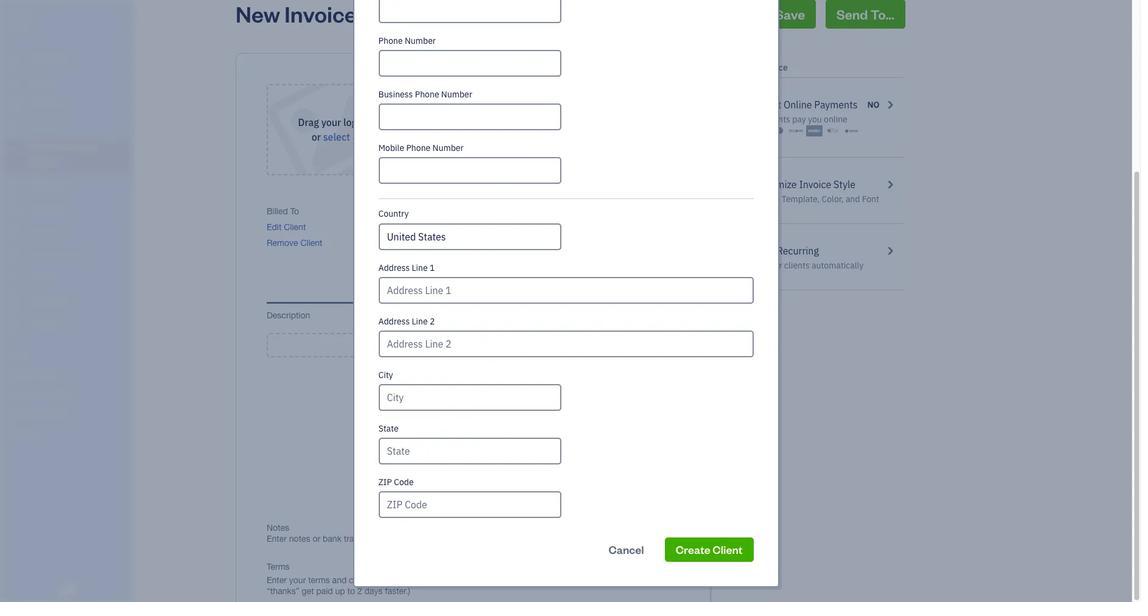 Task type: describe. For each thing, give the bounding box(es) containing it.
total
[[662, 311, 680, 321]]

phone for mobile
[[407, 143, 431, 154]]

pwau owner
[[10, 11, 38, 34]]

your
[[766, 260, 783, 271]]

line left 2 at the left bottom
[[412, 316, 428, 327]]

line left 1
[[412, 263, 428, 274]]

1
[[430, 263, 435, 274]]

Mobile Phone Number text field
[[379, 157, 562, 184]]

2
[[430, 316, 435, 327]]

make recurring
[[752, 245, 820, 257]]

rate
[[540, 311, 558, 321]]

client image
[[8, 76, 23, 88]]

0 vertical spatial client
[[284, 222, 306, 232]]

business
[[379, 89, 413, 100]]

estimate image
[[8, 99, 23, 112]]

invoice inside settings for this invoice
[[759, 62, 788, 73]]

online
[[784, 99, 813, 111]]

chevronright image
[[885, 97, 896, 112]]

address for address line 2
[[379, 316, 410, 327]]

Terms text field
[[267, 575, 680, 597]]

reference
[[478, 244, 516, 253]]

file
[[360, 131, 374, 143]]

no
[[868, 99, 880, 110]]

create client
[[676, 543, 743, 557]]

number up business phone number text box
[[442, 89, 473, 100]]

number up enter an invoice # text box
[[507, 207, 538, 216]]

0 vertical spatial phone
[[379, 35, 403, 46]]

accept
[[752, 99, 782, 111]]

1 vertical spatial clients
[[785, 260, 810, 271]]

american express image
[[807, 125, 823, 137]]

phone number
[[379, 35, 436, 46]]

mastercard image
[[770, 125, 787, 137]]

state
[[379, 424, 399, 434]]

add a line button
[[267, 333, 680, 358]]

number up mobile phone number text box
[[433, 143, 464, 154]]

ZIP Code text field
[[379, 492, 562, 519]]

let clients pay you online
[[752, 114, 848, 125]]

request
[[523, 484, 555, 494]]

line inside button
[[488, 338, 511, 353]]

template,
[[782, 194, 820, 205]]

bank connections image
[[9, 408, 130, 418]]

country
[[379, 208, 409, 219]]

project image
[[8, 226, 23, 238]]

select a file
[[323, 131, 374, 143]]

zip code
[[379, 477, 414, 488]]

send to... button
[[826, 0, 906, 29]]

1 vertical spatial invoice
[[800, 179, 832, 191]]

add a discount button
[[535, 390, 593, 401]]

Enter an Invoice # text field
[[478, 218, 512, 227]]

subtotal add a discount
[[535, 380, 593, 400]]

items and services image
[[9, 389, 130, 399]]

to
[[290, 207, 299, 216]]

to...
[[871, 5, 895, 23]]

send to...
[[837, 5, 895, 23]]

you
[[809, 114, 822, 125]]

0 vertical spatial date
[[386, 207, 404, 216]]

freshbooks image
[[57, 583, 77, 598]]

chevronright image for make recurring
[[885, 244, 896, 258]]

discover image
[[789, 125, 805, 137]]

notes
[[267, 523, 289, 533]]

Notes text field
[[267, 534, 680, 545]]

0 vertical spatial clients
[[765, 114, 791, 125]]

pay
[[793, 114, 807, 125]]

create client button
[[665, 538, 754, 562]]

billed to edit client remove client
[[267, 207, 323, 248]]

billed
[[267, 207, 288, 216]]

save button
[[765, 0, 817, 29]]

color,
[[822, 194, 844, 205]]

Country text field
[[380, 225, 560, 249]]

code
[[394, 477, 414, 488]]

discount
[[560, 391, 593, 400]]

1 vertical spatial date
[[404, 244, 422, 253]]

money image
[[8, 272, 23, 285]]

request a deposit button
[[523, 484, 593, 495]]

2 vertical spatial invoice
[[478, 207, 505, 216]]

settings
[[726, 44, 776, 62]]

invoice image
[[8, 122, 23, 135]]

business phone number
[[379, 89, 473, 100]]

mobile phone number
[[379, 143, 464, 154]]

team members image
[[9, 369, 130, 379]]

of
[[407, 207, 414, 216]]

make
[[752, 245, 775, 257]]

style
[[834, 179, 856, 191]]

settings image
[[9, 428, 130, 438]]



Task type: vqa. For each thing, say whether or not it's contained in the screenshot.
AND
yes



Task type: locate. For each thing, give the bounding box(es) containing it.
client right remove
[[301, 238, 323, 248]]

address line 2
[[379, 316, 435, 327]]

chart image
[[8, 296, 23, 308]]

issue
[[416, 207, 436, 216]]

line total
[[644, 311, 680, 321]]

a for request
[[557, 484, 562, 494]]

line left total
[[644, 311, 660, 321]]

due date
[[386, 244, 422, 253]]

terms
[[267, 562, 290, 572]]

plus image
[[436, 339, 450, 352]]

font
[[863, 194, 880, 205]]

Issue date in MM/DD/YYYY format text field
[[386, 218, 459, 227]]

date of issue
[[386, 207, 436, 216]]

None text field
[[379, 0, 562, 23]]

expense image
[[8, 203, 23, 215]]

phone right business
[[415, 89, 440, 100]]

edit client button
[[267, 222, 306, 233]]

mobile
[[379, 143, 405, 154]]

automatically
[[812, 260, 864, 271]]

send
[[837, 5, 869, 23]]

Address Line 2 text field
[[379, 331, 754, 358]]

0 horizontal spatial add
[[453, 338, 475, 353]]

bill your clients automatically
[[752, 260, 864, 271]]

a
[[353, 131, 358, 143], [478, 338, 485, 353], [553, 391, 557, 400], [557, 484, 562, 494]]

clients down accept
[[765, 114, 791, 125]]

change template, color, and font
[[752, 194, 880, 205]]

remove
[[267, 238, 298, 248]]

1 chevronright image from the top
[[885, 177, 896, 192]]

0 vertical spatial add
[[453, 338, 475, 353]]

edit
[[267, 222, 282, 232]]

2 vertical spatial client
[[713, 543, 743, 557]]

customize invoice style
[[752, 179, 856, 191]]

paid
[[576, 441, 593, 451]]

line right 'plus' image
[[488, 338, 511, 353]]

address down the due
[[379, 263, 410, 274]]

client inside button
[[713, 543, 743, 557]]

City text field
[[379, 385, 562, 411]]

a inside subtotal add a discount
[[553, 391, 557, 400]]

address
[[379, 263, 410, 274], [379, 316, 410, 327]]

phone right mobile
[[407, 143, 431, 154]]

a left discount
[[553, 391, 557, 400]]

pwau
[[10, 11, 38, 23]]

settings for this invoice
[[726, 44, 788, 73]]

address line 1
[[379, 263, 435, 274]]

number
[[405, 35, 436, 46], [442, 89, 473, 100], [433, 143, 464, 154], [507, 207, 538, 216]]

subtotal
[[561, 380, 593, 389]]

timer image
[[8, 249, 23, 261]]

phone
[[379, 35, 403, 46], [415, 89, 440, 100], [407, 143, 431, 154]]

bank image
[[844, 125, 860, 137]]

remove client button
[[267, 238, 323, 249]]

invoice number
[[478, 207, 538, 216]]

0 horizontal spatial invoice
[[478, 207, 505, 216]]

owner
[[10, 24, 32, 34]]

State text field
[[380, 439, 560, 464]]

clients
[[765, 114, 791, 125], [785, 260, 810, 271]]

save
[[776, 5, 806, 23]]

a right 'plus' image
[[478, 338, 485, 353]]

amount paid
[[544, 441, 593, 451]]

customize
[[752, 179, 797, 191]]

amount
[[544, 441, 574, 451]]

2 address from the top
[[379, 316, 410, 327]]

1 address from the top
[[379, 263, 410, 274]]

client right create
[[713, 543, 743, 557]]

recurring
[[777, 245, 820, 257]]

add a line
[[453, 338, 511, 353]]

address for address line 1
[[379, 263, 410, 274]]

apps image
[[9, 350, 130, 360]]

1 vertical spatial client
[[301, 238, 323, 248]]

2 horizontal spatial invoice
[[800, 179, 832, 191]]

a for add
[[478, 338, 485, 353]]

city
[[379, 370, 393, 381]]

change
[[752, 194, 780, 205]]

Phone Number text field
[[379, 50, 562, 77]]

description
[[267, 311, 310, 321]]

add left discount
[[535, 391, 550, 400]]

select
[[323, 131, 350, 143]]

cancel button
[[598, 538, 656, 562]]

create
[[676, 543, 711, 557]]

2 vertical spatial phone
[[407, 143, 431, 154]]

bill
[[752, 260, 764, 271]]

0 vertical spatial chevronright image
[[885, 177, 896, 192]]

chevronright image for customize invoice style
[[885, 177, 896, 192]]

a left the deposit
[[557, 484, 562, 494]]

a inside button
[[478, 338, 485, 353]]

zip
[[379, 477, 392, 488]]

request a deposit
[[523, 484, 593, 494]]

cancel
[[609, 543, 645, 557]]

and
[[846, 194, 861, 205]]

date left of
[[386, 207, 404, 216]]

date
[[386, 207, 404, 216], [404, 244, 422, 253]]

0 vertical spatial invoice
[[759, 62, 788, 73]]

line
[[412, 263, 428, 274], [644, 311, 660, 321], [412, 316, 428, 327], [488, 338, 511, 353]]

2 chevronright image from the top
[[885, 244, 896, 258]]

report image
[[8, 319, 23, 331]]

this
[[741, 62, 757, 73]]

1 vertical spatial chevronright image
[[885, 244, 896, 258]]

number up business phone number on the left of the page
[[405, 35, 436, 46]]

for
[[726, 62, 739, 73]]

payment image
[[8, 180, 23, 192]]

add right 'plus' image
[[453, 338, 475, 353]]

deposit
[[564, 484, 593, 494]]

dashboard image
[[8, 53, 23, 65]]

phone for business
[[415, 89, 440, 100]]

let
[[752, 114, 763, 125]]

1 vertical spatial add
[[535, 391, 550, 400]]

client down to
[[284, 222, 306, 232]]

a inside button
[[557, 484, 562, 494]]

add inside button
[[453, 338, 475, 353]]

address left 2 at the left bottom
[[379, 316, 410, 327]]

due
[[386, 244, 402, 253]]

Address Line 1 text field
[[379, 277, 754, 304]]

date right the due
[[404, 244, 422, 253]]

main element
[[0, 0, 165, 603]]

invoice up change template, color, and font
[[800, 179, 832, 191]]

add
[[453, 338, 475, 353], [535, 391, 550, 400]]

client
[[284, 222, 306, 232], [301, 238, 323, 248], [713, 543, 743, 557]]

chevronright image
[[885, 177, 896, 192], [885, 244, 896, 258]]

Business Phone Number text field
[[379, 104, 562, 130]]

phone up business
[[379, 35, 403, 46]]

invoice up enter an invoice # text box
[[478, 207, 505, 216]]

1 horizontal spatial invoice
[[759, 62, 788, 73]]

Reference Number text field
[[478, 255, 564, 264]]

accept online payments
[[752, 99, 858, 111]]

invoice
[[759, 62, 788, 73], [800, 179, 832, 191], [478, 207, 505, 216]]

clients down 'recurring'
[[785, 260, 810, 271]]

invoice right this
[[759, 62, 788, 73]]

online
[[824, 114, 848, 125]]

a left file
[[353, 131, 358, 143]]

1 horizontal spatial add
[[535, 391, 550, 400]]

payments
[[815, 99, 858, 111]]

1 vertical spatial address
[[379, 316, 410, 327]]

0 vertical spatial address
[[379, 263, 410, 274]]

apple pay image
[[825, 125, 842, 137]]

1 vertical spatial phone
[[415, 89, 440, 100]]

a for select
[[353, 131, 358, 143]]

add inside subtotal add a discount
[[535, 391, 550, 400]]



